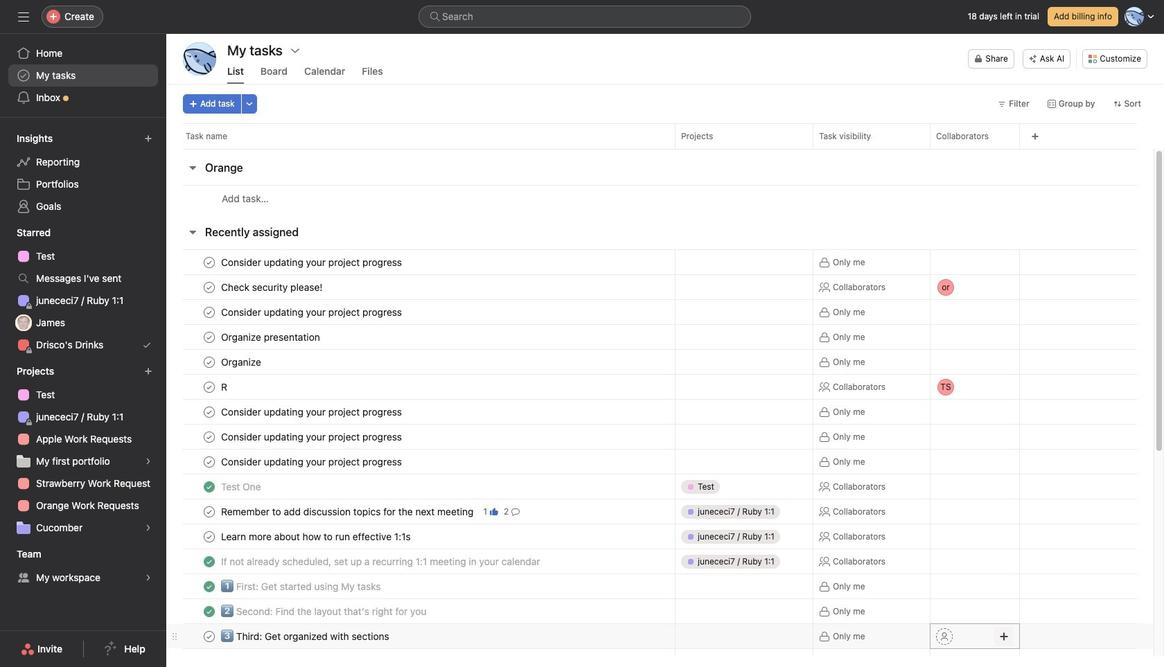 Task type: locate. For each thing, give the bounding box(es) containing it.
4 consider updating your project progress cell from the top
[[166, 424, 675, 450]]

see details, my first portfolio image
[[144, 458, 153, 466]]

6 task name text field from the top
[[218, 455, 406, 469]]

2️⃣ second: find the layout that's right for you cell
[[166, 599, 675, 625]]

task name text field inside remember to add discussion topics for the next meeting cell
[[218, 505, 478, 519]]

3 mark complete image from the top
[[201, 404, 218, 420]]

linked projects for consider updating your project progress cell
[[675, 250, 814, 275], [675, 300, 814, 325], [675, 399, 814, 425], [675, 424, 814, 450], [675, 449, 814, 475]]

task name text field for 1️⃣ first: get started using my tasks cell
[[218, 580, 385, 594]]

completed image down completed checkbox
[[201, 604, 218, 620]]

mark complete image inside r cell
[[201, 379, 218, 396]]

task name text field for completed option inside the if not already scheduled, set up a recurring 1:1 meeting in your calendar cell
[[218, 555, 545, 569]]

8 task name text field from the top
[[218, 505, 478, 519]]

task name text field for check security please! cell
[[218, 280, 327, 294]]

mark complete image for mark complete option inside organize presentation cell
[[201, 329, 218, 346]]

consider updating your project progress cell for linked projects for consider updating your project progress cell related to 3rd mark complete option from the bottom
[[166, 424, 675, 450]]

0 vertical spatial completed image
[[201, 554, 218, 570]]

see details, cucomber image
[[144, 524, 153, 532]]

2 mark complete image from the top
[[201, 329, 218, 346]]

task name text field inside r cell
[[218, 380, 234, 394]]

mark complete image
[[201, 254, 218, 271], [201, 329, 218, 346], [201, 354, 218, 371], [201, 379, 218, 396], [201, 628, 218, 645]]

view profile settings image
[[183, 42, 216, 76]]

task name text field for organize presentation cell
[[218, 330, 324, 344]]

1 vertical spatial completed image
[[201, 579, 218, 595]]

2 task name text field from the top
[[218, 305, 406, 319]]

insights element
[[0, 126, 166, 220]]

task name text field inside check security please! cell
[[218, 280, 327, 294]]

completed checkbox inside test one cell
[[201, 479, 218, 495]]

2 completed image from the top
[[201, 579, 218, 595]]

1 task name text field from the top
[[218, 255, 406, 269]]

5 consider updating your project progress cell from the top
[[166, 449, 675, 475]]

Task name text field
[[218, 255, 406, 269], [218, 405, 406, 419], [218, 430, 406, 444], [218, 530, 415, 544], [218, 555, 545, 569], [218, 605, 431, 619], [218, 630, 394, 644]]

task name text field for 3rd mark complete checkbox from the bottom of the header recently assigned tree grid
[[218, 405, 406, 419]]

mark complete image inside consider updating your project progress cell
[[201, 254, 218, 271]]

task name text field inside organize cell
[[218, 355, 265, 369]]

Mark complete checkbox
[[201, 254, 218, 271], [201, 304, 218, 321], [201, 354, 218, 371], [201, 379, 218, 396], [201, 404, 218, 420], [201, 529, 218, 545], [201, 628, 218, 645]]

2 consider updating your project progress cell from the top
[[166, 300, 675, 325]]

5 linked projects for consider updating your project progress cell from the top
[[675, 449, 814, 475]]

mark complete image for task name text field corresponding to 3rd mark complete checkbox from the bottom of the header recently assigned tree grid
[[201, 404, 218, 420]]

3 mark complete checkbox from the top
[[201, 354, 218, 371]]

task name text field inside learn more about how to run effective 1:1s cell
[[218, 530, 415, 544]]

task name text field inside 1️⃣ first: get started using my tasks cell
[[218, 580, 385, 594]]

completed image inside if not already scheduled, set up a recurring 1:1 meeting in your calendar cell
[[201, 554, 218, 570]]

4 mark complete checkbox from the top
[[201, 454, 218, 470]]

5 task name text field from the top
[[218, 380, 234, 394]]

completed image for if not already scheduled, set up a recurring 1:1 meeting in your calendar cell
[[201, 554, 218, 570]]

1 consider updating your project progress cell from the top
[[166, 250, 675, 275]]

projects element
[[0, 359, 166, 542]]

3 consider updating your project progress cell from the top
[[166, 399, 675, 425]]

linked projects for consider updating your project progress cell for 3rd mark complete checkbox from the bottom of the header recently assigned tree grid
[[675, 399, 814, 425]]

r cell
[[166, 374, 675, 400]]

2 task name text field from the top
[[218, 405, 406, 419]]

4 mark complete image from the top
[[201, 429, 218, 445]]

6 task name text field from the top
[[218, 605, 431, 619]]

mark complete image inside remember to add discussion topics for the next meeting cell
[[201, 504, 218, 520]]

6 mark complete checkbox from the top
[[201, 529, 218, 545]]

mark complete image inside check security please! cell
[[201, 279, 218, 296]]

2 mark complete image from the top
[[201, 304, 218, 321]]

3 completed image from the top
[[201, 604, 218, 620]]

1️⃣ first: get started using my tasks cell
[[166, 574, 675, 600]]

task name text field inside organize presentation cell
[[218, 330, 324, 344]]

mark complete checkbox inside organize presentation cell
[[201, 329, 218, 346]]

5 mark complete checkbox from the top
[[201, 504, 218, 520]]

5 mark complete checkbox from the top
[[201, 404, 218, 420]]

7 mark complete checkbox from the top
[[201, 628, 218, 645]]

add field image
[[1032, 132, 1040, 141]]

mark complete checkbox for task name text box in the remember to add discussion topics for the next meeting cell
[[201, 504, 218, 520]]

task name text field inside test one cell
[[218, 480, 265, 494]]

row
[[166, 123, 1165, 149], [183, 148, 1138, 150], [166, 185, 1154, 211], [166, 250, 1154, 275], [166, 274, 1154, 301], [166, 300, 1154, 325], [166, 324, 1154, 350], [166, 349, 1154, 375], [166, 373, 1154, 401], [166, 399, 1154, 425], [166, 424, 1154, 450], [166, 449, 1154, 475], [166, 474, 1154, 500], [166, 499, 1154, 525], [166, 524, 1154, 550], [166, 549, 1154, 575], [166, 574, 1154, 600], [166, 599, 1154, 625], [166, 624, 1154, 650], [166, 649, 1154, 668]]

completed image
[[201, 479, 218, 495]]

mark complete checkbox for 4th task name text box from the bottom
[[201, 454, 218, 470]]

1 mark complete checkbox from the top
[[201, 254, 218, 271]]

2 linked projects for consider updating your project progress cell from the top
[[675, 300, 814, 325]]

3 task name text field from the top
[[218, 330, 324, 344]]

4 task name text field from the top
[[218, 355, 265, 369]]

completed image inside the 2️⃣ second: find the layout that's right for you cell
[[201, 604, 218, 620]]

1 completed checkbox from the top
[[201, 479, 218, 495]]

9 task name text field from the top
[[218, 580, 385, 594]]

4 mark complete image from the top
[[201, 379, 218, 396]]

mark complete checkbox inside remember to add discussion topics for the next meeting cell
[[201, 504, 218, 520]]

linked projects for food cell
[[675, 649, 814, 668]]

1 mark complete checkbox from the top
[[201, 279, 218, 296]]

5 mark complete image from the top
[[201, 628, 218, 645]]

Task name text field
[[218, 280, 327, 294], [218, 305, 406, 319], [218, 330, 324, 344], [218, 355, 265, 369], [218, 380, 234, 394], [218, 455, 406, 469], [218, 480, 265, 494], [218, 505, 478, 519], [218, 580, 385, 594]]

5 mark complete image from the top
[[201, 454, 218, 470]]

more actions image
[[245, 100, 253, 108]]

6 mark complete image from the top
[[201, 504, 218, 520]]

mark complete image
[[201, 279, 218, 296], [201, 304, 218, 321], [201, 404, 218, 420], [201, 429, 218, 445], [201, 454, 218, 470], [201, 504, 218, 520], [201, 529, 218, 545]]

organize presentation cell
[[166, 324, 675, 350]]

3 task name text field from the top
[[218, 430, 406, 444]]

Mark complete checkbox
[[201, 279, 218, 296], [201, 329, 218, 346], [201, 429, 218, 445], [201, 454, 218, 470], [201, 504, 218, 520]]

linked projects for consider updating your project progress cell for mark complete option related to 4th task name text box from the bottom
[[675, 449, 814, 475]]

completed checkbox for the 2️⃣ second: find the layout that's right for you cell
[[201, 604, 218, 620]]

2 mark complete checkbox from the top
[[201, 329, 218, 346]]

task name text field inside if not already scheduled, set up a recurring 1:1 meeting in your calendar cell
[[218, 555, 545, 569]]

completed image up completed checkbox
[[201, 554, 218, 570]]

1 linked projects for consider updating your project progress cell from the top
[[675, 250, 814, 275]]

mark complete image for 4th task name text box from the bottom
[[201, 454, 218, 470]]

4 mark complete checkbox from the top
[[201, 379, 218, 396]]

mark complete image inside 3️⃣ third: get organized with sections cell
[[201, 628, 218, 645]]

completed checkbox inside if not already scheduled, set up a recurring 1:1 meeting in your calendar cell
[[201, 554, 218, 570]]

check security please! cell
[[166, 275, 675, 300]]

list box
[[419, 6, 752, 28]]

7 task name text field from the top
[[218, 630, 394, 644]]

mark complete image for task name text box in the check security please! cell
[[201, 279, 218, 296]]

mark complete checkbox inside 3️⃣ third: get organized with sections cell
[[201, 628, 218, 645]]

completed image
[[201, 554, 218, 570], [201, 579, 218, 595], [201, 604, 218, 620]]

mark complete checkbox inside check security please! cell
[[201, 279, 218, 296]]

1 mark complete image from the top
[[201, 279, 218, 296]]

cell
[[813, 649, 931, 668]]

4 linked projects for consider updating your project progress cell from the top
[[675, 424, 814, 450]]

1 task name text field from the top
[[218, 280, 327, 294]]

organize cell
[[166, 349, 675, 375]]

remember to add discussion topics for the next meeting cell
[[166, 499, 675, 525]]

2 completed checkbox from the top
[[201, 554, 218, 570]]

2 vertical spatial completed checkbox
[[201, 604, 218, 620]]

0 vertical spatial completed checkbox
[[201, 479, 218, 495]]

mark complete image inside organize presentation cell
[[201, 329, 218, 346]]

3 linked projects for consider updating your project progress cell from the top
[[675, 399, 814, 425]]

task name text field inside the 2️⃣ second: find the layout that's right for you cell
[[218, 605, 431, 619]]

linked projects for organize cell
[[675, 349, 814, 375]]

collapse task list for this group image
[[187, 162, 198, 173]]

7 mark complete image from the top
[[201, 529, 218, 545]]

2 mark complete checkbox from the top
[[201, 304, 218, 321]]

mark complete image for task name text field in the learn more about how to run effective 1:1s cell
[[201, 529, 218, 545]]

if not already scheduled, set up a recurring 1:1 meeting in your calendar cell
[[166, 549, 675, 575]]

mark complete image for 2nd task name text box from the top
[[201, 304, 218, 321]]

1 mark complete image from the top
[[201, 254, 218, 271]]

5 task name text field from the top
[[218, 555, 545, 569]]

1 completed image from the top
[[201, 554, 218, 570]]

mark complete checkbox inside organize cell
[[201, 354, 218, 371]]

consider updating your project progress cell for linked projects for consider updating your project progress cell related to mark complete option related to 4th task name text box from the bottom
[[166, 449, 675, 475]]

completed image right the see details, my workspace image
[[201, 579, 218, 595]]

3 mark complete image from the top
[[201, 354, 218, 371]]

1 vertical spatial completed checkbox
[[201, 554, 218, 570]]

add collaborators image
[[999, 631, 1010, 642]]

2 vertical spatial completed image
[[201, 604, 218, 620]]

2 comments image
[[512, 508, 520, 516]]

task name text field for mark complete checkbox within the learn more about how to run effective 1:1s cell
[[218, 530, 415, 544]]

consider updating your project progress cell
[[166, 250, 675, 275], [166, 300, 675, 325], [166, 399, 675, 425], [166, 424, 675, 450], [166, 449, 675, 475]]

task name text field inside 3️⃣ third: get organized with sections cell
[[218, 630, 394, 644]]

mark complete image inside learn more about how to run effective 1:1s cell
[[201, 529, 218, 545]]

completed image inside 1️⃣ first: get started using my tasks cell
[[201, 579, 218, 595]]

4 task name text field from the top
[[218, 530, 415, 544]]

task name text field for first mark complete checkbox from the top of the header recently assigned tree grid
[[218, 255, 406, 269]]

3 completed checkbox from the top
[[201, 604, 218, 620]]

mark complete image inside organize cell
[[201, 354, 218, 371]]

mark complete image for mark complete checkbox in the 3️⃣ third: get organized with sections cell
[[201, 628, 218, 645]]

7 task name text field from the top
[[218, 480, 265, 494]]

Completed checkbox
[[201, 479, 218, 495], [201, 554, 218, 570], [201, 604, 218, 620]]

completed checkbox inside the 2️⃣ second: find the layout that's right for you cell
[[201, 604, 218, 620]]



Task type: vqa. For each thing, say whether or not it's contained in the screenshot.
first Collapse task list for this group Image from the bottom of the page
yes



Task type: describe. For each thing, give the bounding box(es) containing it.
mark complete checkbox inside r cell
[[201, 379, 218, 396]]

mark complete image for task name text box in the remember to add discussion topics for the next meeting cell
[[201, 504, 218, 520]]

task name text field for organize cell
[[218, 355, 265, 369]]

consider updating your project progress cell for 2nd mark complete checkbox's linked projects for consider updating your project progress cell
[[166, 300, 675, 325]]

food cell
[[166, 649, 675, 668]]

show options image
[[290, 45, 301, 56]]

completed image for the 2️⃣ second: find the layout that's right for you cell
[[201, 604, 218, 620]]

new project or portfolio image
[[144, 367, 153, 376]]

teams element
[[0, 542, 166, 592]]

new insights image
[[144, 134, 153, 143]]

test one cell
[[166, 474, 675, 500]]

linked projects for consider updating your project progress cell for first mark complete checkbox from the top of the header recently assigned tree grid
[[675, 250, 814, 275]]

task name text field for test one cell
[[218, 480, 265, 494]]

linked projects for consider updating your project progress cell for 2nd mark complete checkbox
[[675, 300, 814, 325]]

completed checkbox for test one cell
[[201, 479, 218, 495]]

see details, my workspace image
[[144, 574, 153, 582]]

1 like. you liked this task image
[[490, 508, 498, 516]]

linked projects for 1️⃣ first: get started using my tasks cell
[[675, 574, 814, 600]]

mark complete checkbox for task name text box in the check security please! cell
[[201, 279, 218, 296]]

mark complete checkbox inside learn more about how to run effective 1:1s cell
[[201, 529, 218, 545]]

task name text field for mark complete checkbox in the 3️⃣ third: get organized with sections cell
[[218, 630, 394, 644]]

3 mark complete checkbox from the top
[[201, 429, 218, 445]]

mark complete image for mark complete checkbox inside the r cell
[[201, 379, 218, 396]]

linked projects for check security please! cell
[[675, 275, 814, 300]]

global element
[[0, 34, 166, 117]]

task name text field for 3rd mark complete option from the bottom
[[218, 430, 406, 444]]

header recently assigned tree grid
[[166, 250, 1154, 668]]

mark complete image for mark complete checkbox within organize cell
[[201, 354, 218, 371]]

linked projects for organize presentation cell
[[675, 324, 814, 350]]

starred element
[[0, 220, 166, 359]]

linked projects for 2️⃣ second: find the layout that's right for you cell
[[675, 599, 814, 625]]

mark complete checkbox for task name text box within organize presentation cell
[[201, 329, 218, 346]]

completed checkbox for if not already scheduled, set up a recurring 1:1 meeting in your calendar cell
[[201, 554, 218, 570]]

consider updating your project progress cell for 3rd mark complete checkbox from the bottom of the header recently assigned tree grid's linked projects for consider updating your project progress cell
[[166, 399, 675, 425]]

collapse task list for this group image
[[187, 227, 198, 238]]

linked projects for r cell
[[675, 374, 814, 400]]

mark complete image for task name text field associated with 3rd mark complete option from the bottom
[[201, 429, 218, 445]]

Completed checkbox
[[201, 579, 218, 595]]

mark complete image for first mark complete checkbox from the top of the header recently assigned tree grid
[[201, 254, 218, 271]]

task name text field for remember to add discussion topics for the next meeting cell
[[218, 505, 478, 519]]

linked projects for 3️⃣ third: get organized with sections cell
[[675, 624, 814, 650]]

consider updating your project progress cell for linked projects for consider updating your project progress cell corresponding to first mark complete checkbox from the top of the header recently assigned tree grid
[[166, 250, 675, 275]]

completed image for 1️⃣ first: get started using my tasks cell
[[201, 579, 218, 595]]

learn more about how to run effective 1:1s cell
[[166, 524, 675, 550]]

hide sidebar image
[[18, 11, 29, 22]]

task name text field for completed option inside the the 2️⃣ second: find the layout that's right for you cell
[[218, 605, 431, 619]]

3️⃣ third: get organized with sections cell
[[166, 624, 675, 650]]

linked projects for consider updating your project progress cell for 3rd mark complete option from the bottom
[[675, 424, 814, 450]]

task name text field for r cell at the bottom of the page
[[218, 380, 234, 394]]



